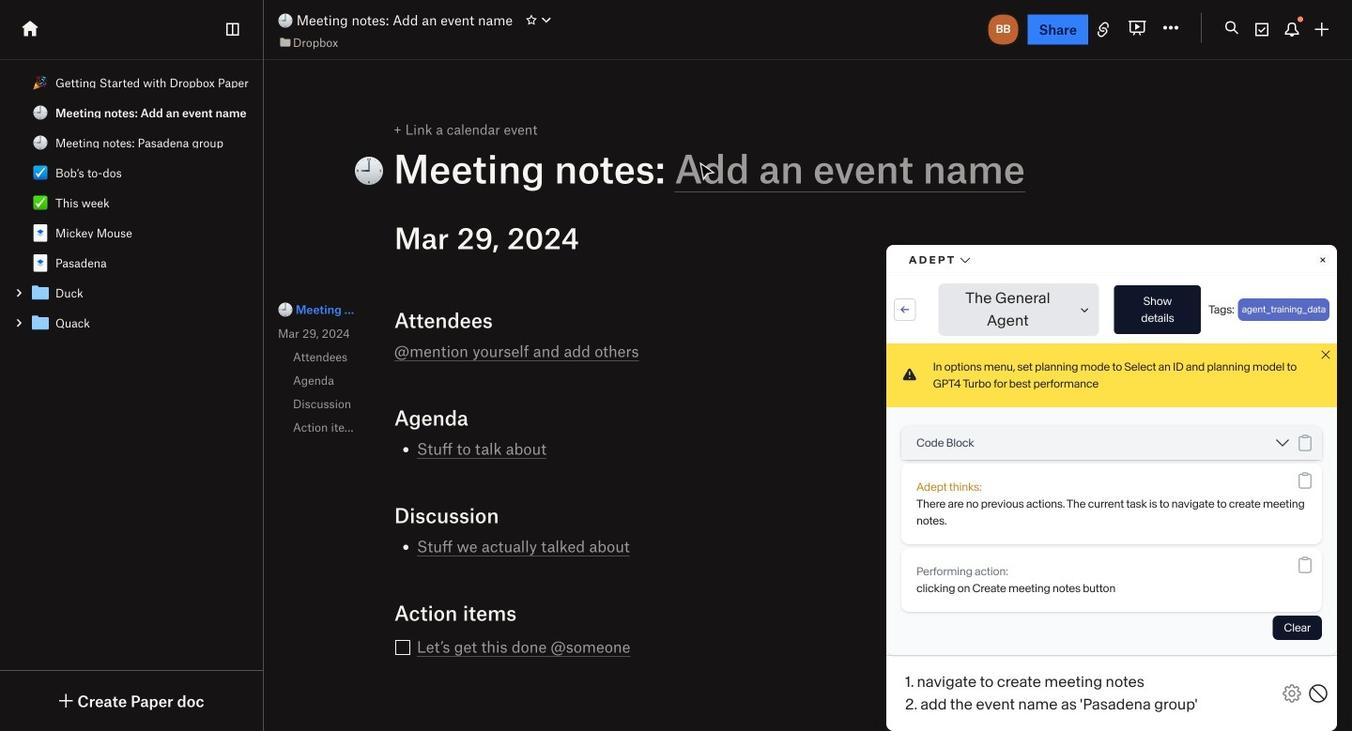 Task type: describe. For each thing, give the bounding box(es) containing it.
nine o'clock image
[[33, 135, 48, 150]]

template content image for expand folder icon
[[29, 312, 52, 334]]

expand folder image
[[12, 286, 25, 300]]

2 template content image from the top
[[29, 252, 52, 274]]

/ contents list
[[0, 68, 263, 338]]

2 vertical spatial nine o'clock image
[[278, 302, 293, 318]]



Task type: locate. For each thing, give the bounding box(es) containing it.
expand folder image
[[12, 317, 25, 330]]

navigation
[[258, 279, 487, 459]]

heading
[[354, 144, 1061, 193]]

party popper image
[[33, 75, 48, 90]]

template content image for expand folder image
[[29, 282, 52, 304]]

nine o'clock image
[[278, 13, 293, 28], [33, 105, 48, 120], [278, 302, 293, 318]]

1 vertical spatial nine o'clock image
[[33, 105, 48, 120]]

close image
[[1279, 556, 1302, 579]]

template content image
[[29, 222, 52, 244], [29, 252, 52, 274]]

2 template content image from the top
[[29, 312, 52, 334]]

1 vertical spatial template content image
[[29, 312, 52, 334]]

template content image right expand folder image
[[29, 282, 52, 304]]

1 template content image from the top
[[29, 222, 52, 244]]

check box with check image
[[33, 165, 48, 180]]

template content image right expand folder icon
[[29, 312, 52, 334]]

check mark button image
[[33, 195, 48, 210]]

0 vertical spatial nine o'clock image
[[278, 13, 293, 28]]

overlay image
[[1279, 556, 1302, 579]]

1 template content image from the top
[[29, 282, 52, 304]]

0 vertical spatial template content image
[[29, 282, 52, 304]]

template content image
[[29, 282, 52, 304], [29, 312, 52, 334]]

1 vertical spatial template content image
[[29, 252, 52, 274]]

0 vertical spatial template content image
[[29, 222, 52, 244]]



Task type: vqa. For each thing, say whether or not it's contained in the screenshot.
New folder
no



